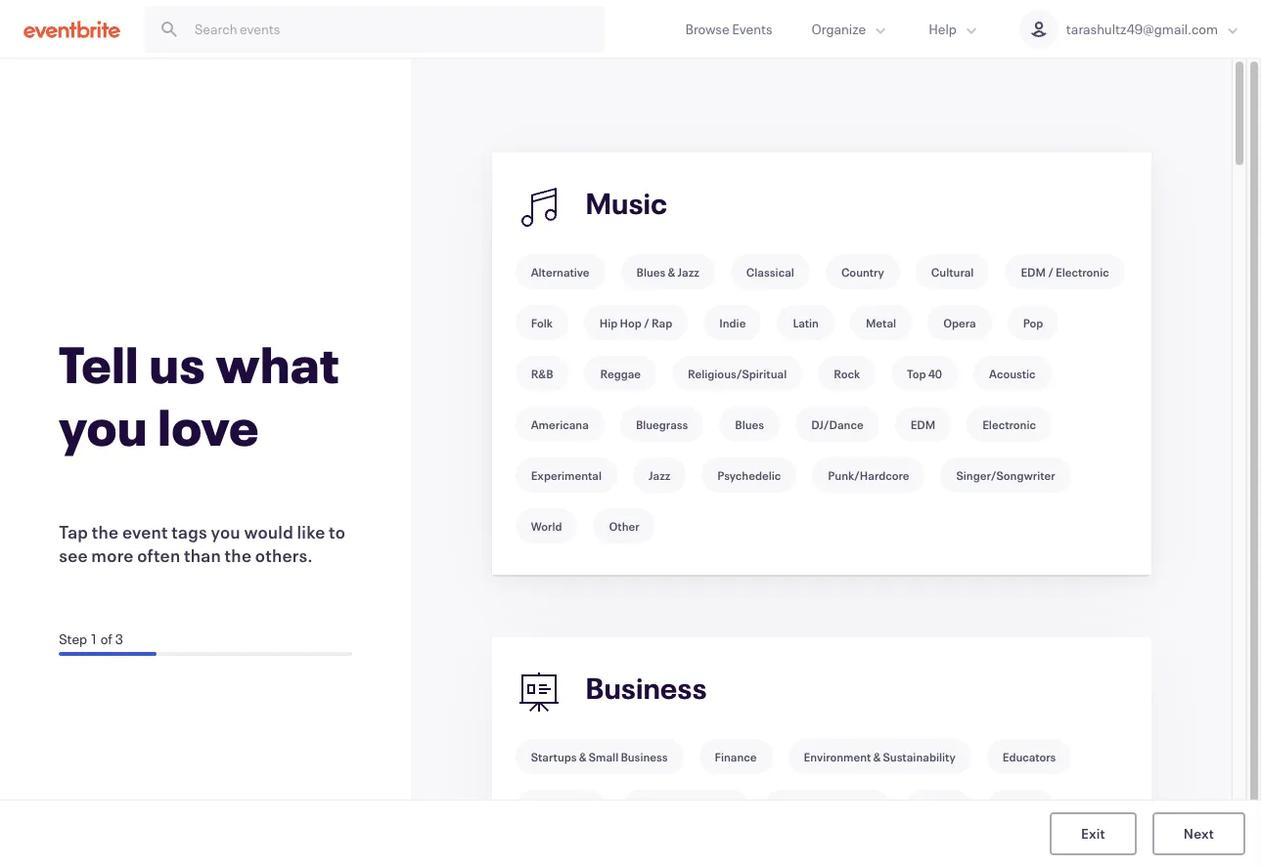 Task type: describe. For each thing, give the bounding box(es) containing it.
psychedelic
[[718, 468, 781, 483]]

to
[[329, 521, 346, 544]]

marketing
[[821, 800, 875, 816]]

cultural button
[[916, 254, 990, 290]]

pop button
[[1007, 305, 1059, 340]]

help
[[929, 20, 957, 38]]

americana button
[[515, 407, 605, 442]]

world button
[[515, 509, 578, 544]]

educators button
[[987, 740, 1072, 775]]

hop
[[620, 315, 642, 331]]

bluegrass button
[[620, 407, 704, 442]]

real estate button
[[515, 791, 606, 826]]

edm for edm
[[911, 417, 936, 432]]

startups & small business button
[[515, 740, 684, 775]]

blues for blues
[[735, 417, 764, 432]]

americana
[[531, 417, 589, 432]]

top 40 button
[[891, 356, 958, 391]]

classical
[[746, 264, 794, 280]]

environment
[[804, 749, 871, 765]]

others.
[[255, 544, 313, 567]]

browse events link
[[666, 0, 792, 58]]

educators
[[1003, 749, 1056, 765]]

estate
[[556, 800, 590, 816]]

r&b button
[[515, 356, 569, 391]]

real
[[531, 800, 554, 816]]

like
[[297, 521, 325, 544]]

0 horizontal spatial electronic
[[983, 417, 1036, 432]]

startups & small business
[[531, 749, 668, 765]]

& for environment
[[873, 749, 881, 765]]

hip hop / rap
[[600, 315, 672, 331]]

design
[[1002, 800, 1039, 816]]

reggae
[[600, 366, 641, 382]]

pop
[[1023, 315, 1043, 331]]

punk/hardcore button
[[812, 458, 925, 493]]

dj/dance
[[811, 417, 864, 432]]

blues button
[[720, 407, 780, 442]]

experimental
[[531, 468, 602, 483]]

finance
[[715, 749, 757, 765]]

environment & sustainability
[[804, 749, 956, 765]]

see
[[59, 544, 88, 567]]

of
[[100, 630, 113, 649]]

media
[[922, 800, 955, 816]]

0 vertical spatial business
[[586, 670, 707, 708]]

more
[[91, 544, 134, 567]]

/ inside button
[[644, 315, 649, 331]]

indie button
[[704, 305, 762, 340]]

country
[[841, 264, 884, 280]]

non profit & ngos button
[[621, 791, 749, 826]]

religious/spiritual button
[[672, 356, 803, 391]]

latin
[[793, 315, 819, 331]]

folk button
[[515, 305, 568, 340]]

cultural
[[931, 264, 974, 280]]

us
[[149, 331, 206, 397]]

profit
[[661, 800, 690, 816]]

edm for edm / electronic
[[1021, 264, 1046, 280]]

psychedelic button
[[702, 458, 797, 493]]

dj/dance button
[[796, 407, 879, 442]]

/ inside button
[[1048, 264, 1054, 280]]

blues for blues & jazz
[[637, 264, 666, 280]]

non profit & ngos
[[637, 800, 733, 816]]

singer/songwriter
[[956, 468, 1056, 483]]

experimental button
[[515, 458, 617, 493]]

metal
[[866, 315, 896, 331]]

jazz button
[[633, 458, 686, 493]]

sales & marketing button
[[764, 791, 890, 826]]

0 horizontal spatial the
[[92, 521, 119, 544]]

exit
[[1081, 824, 1105, 843]]

than
[[184, 544, 221, 567]]

next button
[[1152, 813, 1246, 856]]

step
[[59, 630, 87, 649]]

exit button
[[1050, 813, 1137, 856]]

alternative button
[[515, 254, 605, 290]]

often
[[137, 544, 180, 567]]

& right profit
[[692, 800, 700, 816]]



Task type: locate. For each thing, give the bounding box(es) containing it.
world
[[531, 519, 562, 534]]

/ up pop button
[[1048, 264, 1054, 280]]

40
[[928, 366, 942, 382]]

you inside tell us what you love
[[59, 393, 148, 460]]

organize
[[812, 20, 866, 38]]

the right "tap"
[[92, 521, 119, 544]]

reggae button
[[585, 356, 657, 391]]

media button
[[906, 791, 971, 826]]

would
[[244, 521, 293, 544]]

environment & sustainability button
[[788, 740, 971, 775]]

tell
[[59, 331, 139, 397]]

organize link
[[792, 0, 909, 58]]

1 horizontal spatial /
[[1048, 264, 1054, 280]]

1 vertical spatial you
[[211, 521, 241, 544]]

1 vertical spatial business
[[621, 749, 668, 765]]

you inside tap the event tags you would like to see more often than the others.
[[211, 521, 241, 544]]

other button
[[593, 509, 655, 544]]

business inside button
[[621, 749, 668, 765]]

1 vertical spatial blues
[[735, 417, 764, 432]]

0 vertical spatial edm
[[1021, 264, 1046, 280]]

love
[[158, 393, 259, 460]]

0 horizontal spatial blues
[[637, 264, 666, 280]]

folk
[[531, 315, 553, 331]]

singer/songwriter button
[[941, 458, 1071, 493]]

0 horizontal spatial edm
[[911, 417, 936, 432]]

next
[[1184, 824, 1214, 843]]

1 horizontal spatial jazz
[[678, 264, 699, 280]]

browse
[[685, 20, 730, 38]]

& inside button
[[668, 264, 675, 280]]

edm button
[[895, 407, 951, 442]]

real estate
[[531, 800, 590, 816]]

electronic down the acoustic
[[983, 417, 1036, 432]]

indie
[[719, 315, 746, 331]]

0 vertical spatial electronic
[[1056, 264, 1109, 280]]

ngos
[[702, 800, 733, 816]]

tarashultz49@gmail.com
[[1066, 20, 1218, 38]]

the
[[92, 521, 119, 544], [225, 544, 252, 567]]

step 1 of 3
[[59, 630, 123, 649]]

sales & marketing
[[780, 800, 875, 816]]

edm
[[1021, 264, 1046, 280], [911, 417, 936, 432]]

& left "small"
[[579, 749, 587, 765]]

jazz inside button
[[678, 264, 699, 280]]

opera
[[943, 315, 976, 331]]

browse events
[[685, 20, 772, 38]]

business up "small"
[[586, 670, 707, 708]]

electronic button
[[967, 407, 1052, 442]]

0 horizontal spatial /
[[644, 315, 649, 331]]

finance button
[[699, 740, 773, 775]]

r&b
[[531, 366, 553, 382]]

& for sales
[[811, 800, 819, 816]]

eventbrite image
[[23, 19, 120, 39]]

other
[[609, 519, 640, 534]]

progressbar progress bar
[[59, 653, 352, 657]]

you left us
[[59, 393, 148, 460]]

0 vertical spatial you
[[59, 393, 148, 460]]

/ left rap
[[644, 315, 649, 331]]

business
[[586, 670, 707, 708], [621, 749, 668, 765]]

rap
[[652, 315, 672, 331]]

1 horizontal spatial edm
[[1021, 264, 1046, 280]]

progressbar image
[[59, 653, 157, 657]]

country button
[[826, 254, 900, 290]]

0 horizontal spatial jazz
[[649, 468, 671, 483]]

business right "small"
[[621, 749, 668, 765]]

blues & jazz
[[637, 264, 699, 280]]

top 40
[[907, 366, 942, 382]]

edm / electronic button
[[1005, 254, 1125, 290]]

tell us what you love
[[59, 331, 340, 460]]

1 vertical spatial electronic
[[983, 417, 1036, 432]]

hip
[[600, 315, 618, 331]]

edm / electronic
[[1021, 264, 1109, 280]]

& for blues
[[668, 264, 675, 280]]

0 vertical spatial /
[[1048, 264, 1054, 280]]

design button
[[986, 791, 1055, 826]]

tarashultz49@gmail.com link
[[1000, 0, 1261, 58]]

blues inside button
[[637, 264, 666, 280]]

3
[[115, 630, 123, 649]]

events
[[732, 20, 772, 38]]

1 horizontal spatial blues
[[735, 417, 764, 432]]

jazz inside button
[[649, 468, 671, 483]]

rock button
[[818, 356, 876, 391]]

music
[[586, 184, 668, 223]]

& up rap
[[668, 264, 675, 280]]

1 horizontal spatial the
[[225, 544, 252, 567]]

1 vertical spatial /
[[644, 315, 649, 331]]

edm down top 40
[[911, 417, 936, 432]]

hip hop / rap button
[[584, 305, 688, 340]]

top
[[907, 366, 926, 382]]

& right sales
[[811, 800, 819, 816]]

blues & jazz button
[[621, 254, 715, 290]]

the right than
[[225, 544, 252, 567]]

opera button
[[928, 305, 992, 340]]

1 horizontal spatial electronic
[[1056, 264, 1109, 280]]

blues up rap
[[637, 264, 666, 280]]

sales
[[780, 800, 809, 816]]

1 vertical spatial jazz
[[649, 468, 671, 483]]

1 vertical spatial edm
[[911, 417, 936, 432]]

electronic up pop button
[[1056, 264, 1109, 280]]

non
[[637, 800, 659, 816]]

acoustic button
[[974, 356, 1051, 391]]

tap
[[59, 521, 88, 544]]

you
[[59, 393, 148, 460], [211, 521, 241, 544]]

0 horizontal spatial you
[[59, 393, 148, 460]]

help link
[[909, 0, 1000, 58]]

edm up pop button
[[1021, 264, 1046, 280]]

event
[[122, 521, 168, 544]]

/
[[1048, 264, 1054, 280], [644, 315, 649, 331]]

1 horizontal spatial you
[[211, 521, 241, 544]]

0 vertical spatial blues
[[637, 264, 666, 280]]

& for startups
[[579, 749, 587, 765]]

blues inside button
[[735, 417, 764, 432]]

&
[[668, 264, 675, 280], [579, 749, 587, 765], [873, 749, 881, 765], [692, 800, 700, 816], [811, 800, 819, 816]]

punk/hardcore
[[828, 468, 909, 483]]

you right tags
[[211, 521, 241, 544]]

0 vertical spatial jazz
[[678, 264, 699, 280]]

alternative
[[531, 264, 590, 280]]

religious/spiritual
[[688, 366, 787, 382]]

jazz
[[678, 264, 699, 280], [649, 468, 671, 483]]

small
[[589, 749, 619, 765]]

rock
[[834, 366, 860, 382]]

blues up psychedelic button
[[735, 417, 764, 432]]

startups
[[531, 749, 577, 765]]

metal button
[[850, 305, 912, 340]]

& right environment
[[873, 749, 881, 765]]

bluegrass
[[636, 417, 688, 432]]



Task type: vqa. For each thing, say whether or not it's contained in the screenshot.
by Enzo Carletti link
no



